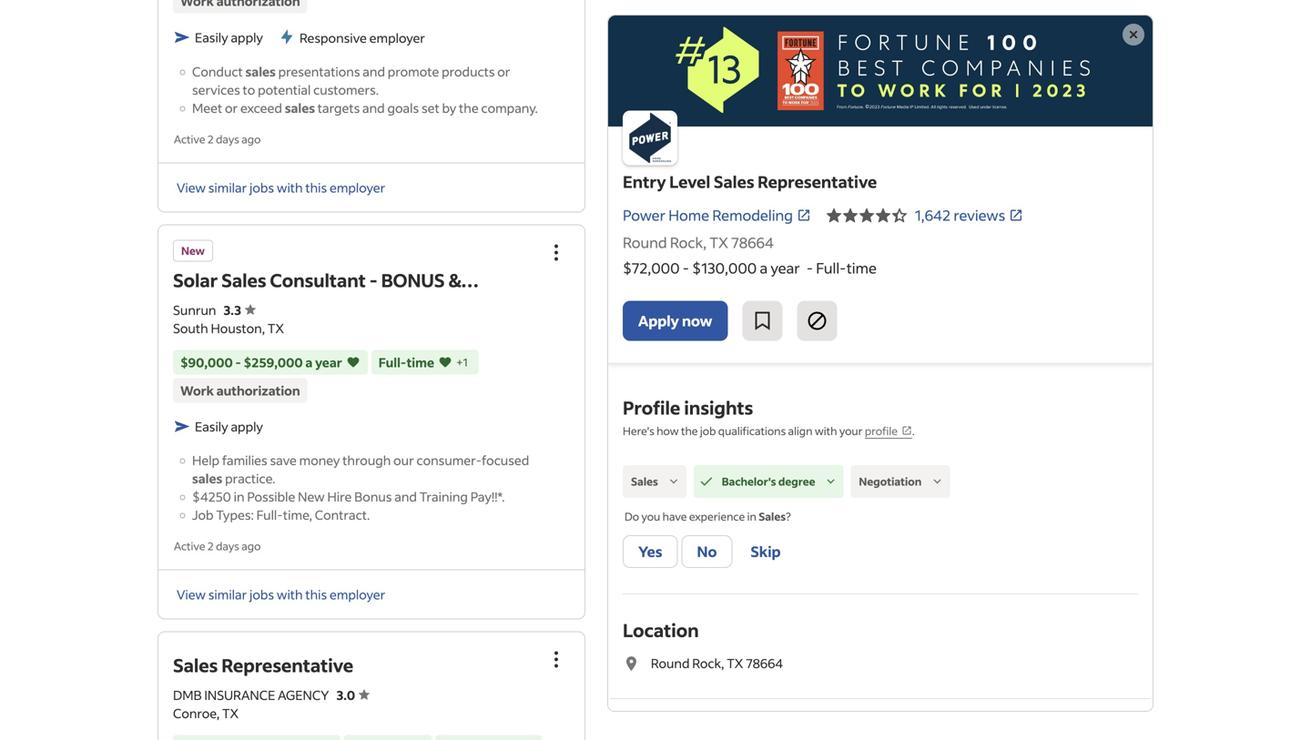 Task type: locate. For each thing, give the bounding box(es) containing it.
pay
[[264, 290, 297, 314]]

our
[[393, 452, 414, 469]]

0 vertical spatial employer
[[369, 30, 425, 46]]

+ 1
[[456, 355, 468, 369]]

0 vertical spatial days
[[216, 132, 239, 146]]

0 horizontal spatial a
[[305, 354, 313, 371]]

days down meet
[[216, 132, 239, 146]]

have
[[663, 509, 687, 524]]

2 similar from the top
[[208, 587, 247, 603]]

days for meet or exceed
[[216, 132, 239, 146]]

1 vertical spatial or
[[225, 100, 238, 116]]

2 vertical spatial with
[[277, 587, 303, 603]]

1 vertical spatial apply
[[231, 418, 263, 435]]

.
[[912, 424, 915, 438]]

0 horizontal spatial sales
[[192, 470, 222, 487]]

1 vertical spatial 2
[[207, 539, 214, 553]]

in right experience
[[747, 509, 757, 524]]

conduct sales
[[192, 63, 276, 80]]

this down the targets
[[305, 179, 327, 196]]

skip
[[751, 542, 781, 561]]

view similar jobs with this employer link for meet or exceed
[[177, 179, 385, 196]]

0 vertical spatial the
[[459, 100, 479, 116]]

0 horizontal spatial time
[[407, 354, 434, 371]]

0 vertical spatial with
[[277, 179, 303, 196]]

sunrun
[[173, 302, 216, 318]]

1 active 2 days ago from the top
[[174, 132, 261, 146]]

3.0
[[336, 687, 355, 704]]

jobs down 'exceed'
[[250, 179, 274, 196]]

similar
[[208, 179, 247, 196], [208, 587, 247, 603]]

consultant
[[270, 268, 366, 292]]

do you have experience in sales ?
[[625, 509, 791, 524]]

employer down meet or exceed sales targets and goals set by the company.
[[330, 179, 385, 196]]

2 vertical spatial sales
[[192, 470, 222, 487]]

2 vertical spatial full-
[[256, 507, 283, 523]]

ago
[[242, 132, 261, 146], [242, 539, 261, 553]]

representative up 4.3 out of 5 stars image
[[758, 171, 877, 192]]

bachelor's degree button
[[694, 465, 844, 498]]

job actions for sales representative is collapsed image
[[545, 649, 567, 671]]

view similar jobs with this employer
[[177, 179, 385, 196], [177, 587, 385, 603]]

1 view similar jobs with this employer from the top
[[177, 179, 385, 196]]

easily up conduct
[[195, 29, 228, 45]]

or down the "services"
[[225, 100, 238, 116]]

a right $259,000
[[305, 354, 313, 371]]

0 horizontal spatial new
[[181, 244, 205, 258]]

?
[[786, 509, 791, 524]]

time,
[[283, 507, 312, 523]]

1 vertical spatial similar
[[208, 587, 247, 603]]

experience
[[689, 509, 745, 524]]

2 active from the top
[[174, 539, 205, 553]]

with left your
[[815, 424, 837, 438]]

1 similar from the top
[[208, 179, 247, 196]]

0 horizontal spatial in
[[234, 489, 245, 505]]

employer down contract.
[[330, 587, 385, 603]]

align
[[788, 424, 813, 438]]

1 2 from the top
[[207, 132, 214, 146]]

1 horizontal spatial new
[[298, 489, 325, 505]]

1 vertical spatial ago
[[242, 539, 261, 553]]

easily
[[195, 29, 228, 45], [195, 418, 228, 435]]

presentations and promote products or services to potential customers.
[[192, 63, 510, 98]]

in
[[234, 489, 245, 505], [747, 509, 757, 524]]

easily apply up families
[[195, 418, 263, 435]]

$72,000 - $130,000 a year - full-time
[[623, 259, 877, 277]]

1 days from the top
[[216, 132, 239, 146]]

1 horizontal spatial representative
[[758, 171, 877, 192]]

1 vertical spatial rock,
[[692, 655, 724, 672]]

0 vertical spatial 2
[[207, 132, 214, 146]]

1 vertical spatial in
[[747, 509, 757, 524]]

1 view similar jobs with this employer link from the top
[[177, 179, 385, 196]]

2 vertical spatial employer
[[330, 587, 385, 603]]

1 horizontal spatial or
[[497, 63, 510, 80]]

a
[[760, 259, 768, 277], [305, 354, 313, 371]]

2 easily apply from the top
[[195, 418, 263, 435]]

round rock, tx 78664 for entry level sales representative
[[623, 233, 774, 252]]

1 vertical spatial a
[[305, 354, 313, 371]]

dmb
[[173, 687, 202, 704]]

0 vertical spatial active
[[174, 132, 205, 146]]

sales button
[[623, 465, 686, 498]]

round down location
[[651, 655, 690, 672]]

0 horizontal spatial representative
[[221, 654, 353, 677]]

sales left missing qualification image
[[631, 474, 658, 489]]

and inside presentations and promote products or services to potential customers.
[[363, 63, 385, 80]]

this
[[305, 179, 327, 196], [305, 587, 327, 603]]

2 vertical spatial and
[[395, 489, 417, 505]]

or right products
[[497, 63, 510, 80]]

with up sales representative
[[277, 587, 303, 603]]

0 vertical spatial active 2 days ago
[[174, 132, 261, 146]]

view
[[177, 179, 206, 196], [177, 587, 206, 603]]

0 vertical spatial jobs
[[250, 179, 274, 196]]

1 this from the top
[[305, 179, 327, 196]]

1 horizontal spatial year
[[771, 259, 800, 277]]

close job details image
[[1123, 24, 1145, 46]]

2 horizontal spatial full-
[[816, 259, 847, 277]]

0 horizontal spatial full-
[[256, 507, 283, 523]]

with down 'exceed'
[[277, 179, 303, 196]]

0 vertical spatial this
[[305, 179, 327, 196]]

active 2 days ago for meet or exceed
[[174, 132, 261, 146]]

1 vertical spatial jobs
[[250, 587, 274, 603]]

days
[[216, 132, 239, 146], [216, 539, 239, 553]]

1 vertical spatial 78664
[[746, 655, 783, 672]]

employer for presentations and promote products or services to potential customers.
[[330, 179, 385, 196]]

dmb insurance agency
[[173, 687, 329, 704]]

new
[[181, 244, 205, 258], [298, 489, 325, 505]]

solar sales consultant - bonus & training pay button
[[173, 268, 479, 314]]

2 view similar jobs with this employer link from the top
[[177, 587, 385, 603]]

ago down 'exceed'
[[242, 132, 261, 146]]

view similar jobs with this employer up sales representative
[[177, 587, 385, 603]]

0 vertical spatial and
[[363, 63, 385, 80]]

view similar jobs with this employer for $4250 in possible new hire bonus and training pay!!*.
[[177, 587, 385, 603]]

round rock, tx 78664 down home
[[623, 233, 774, 252]]

full- down "possible"
[[256, 507, 283, 523]]

full- left +
[[379, 354, 407, 371]]

0 horizontal spatial the
[[459, 100, 479, 116]]

sales
[[245, 63, 276, 80], [285, 100, 315, 116], [192, 470, 222, 487]]

south
[[173, 320, 208, 337]]

2 this from the top
[[305, 587, 327, 603]]

1 vertical spatial days
[[216, 539, 239, 553]]

1 apply from the top
[[231, 29, 263, 45]]

sales down help
[[192, 470, 222, 487]]

1 horizontal spatial matches your preference image
[[438, 353, 453, 372]]

rock, for location
[[692, 655, 724, 672]]

0 vertical spatial view similar jobs with this employer
[[177, 179, 385, 196]]

matches your preference image left +
[[438, 353, 453, 372]]

representative up agency
[[221, 654, 353, 677]]

rock,
[[670, 233, 707, 252], [692, 655, 724, 672]]

in up "types:" at left bottom
[[234, 489, 245, 505]]

0 vertical spatial round
[[623, 233, 667, 252]]

1 vertical spatial with
[[815, 424, 837, 438]]

1 ago from the top
[[242, 132, 261, 146]]

bachelor's
[[722, 474, 776, 489]]

2 ago from the top
[[242, 539, 261, 553]]

1 vertical spatial round
[[651, 655, 690, 672]]

responsive
[[300, 30, 367, 46]]

1 matches your preference image from the left
[[346, 353, 360, 372]]

round up $72,000
[[623, 233, 667, 252]]

1 horizontal spatial the
[[681, 424, 698, 438]]

active
[[174, 132, 205, 146], [174, 539, 205, 553]]

0 vertical spatial new
[[181, 244, 205, 258]]

full-
[[816, 259, 847, 277], [379, 354, 407, 371], [256, 507, 283, 523]]

promote
[[388, 63, 439, 80]]

sales down the potential
[[285, 100, 315, 116]]

4.3 out of 5 stars image
[[826, 204, 908, 226]]

0 vertical spatial in
[[234, 489, 245, 505]]

tx
[[710, 233, 728, 252], [268, 320, 284, 337], [727, 655, 743, 672], [222, 705, 239, 722]]

sales
[[714, 171, 754, 192], [221, 268, 266, 292], [631, 474, 658, 489], [759, 509, 786, 524], [173, 654, 218, 677]]

help
[[192, 452, 220, 469]]

full- up not interested "image" at the right top
[[816, 259, 847, 277]]

0 vertical spatial ago
[[242, 132, 261, 146]]

conduct
[[192, 63, 243, 80]]

-
[[683, 259, 689, 277], [807, 259, 813, 277], [369, 268, 378, 292], [235, 354, 241, 371]]

time left +
[[407, 354, 434, 371]]

1 vertical spatial employer
[[330, 179, 385, 196]]

view similar jobs with this employer link down 'exceed'
[[177, 179, 385, 196]]

1 vertical spatial easily apply
[[195, 418, 263, 435]]

2 2 from the top
[[207, 539, 214, 553]]

a for $130,000
[[760, 259, 768, 277]]

0 vertical spatial round rock, tx 78664
[[623, 233, 774, 252]]

1 vertical spatial time
[[407, 354, 434, 371]]

matches your preference image
[[346, 353, 360, 372], [438, 353, 453, 372]]

view similar jobs with this employer link up sales representative
[[177, 587, 385, 603]]

0 vertical spatial view
[[177, 179, 206, 196]]

profile
[[865, 424, 898, 438]]

ago for meet or exceed
[[242, 132, 261, 146]]

solar
[[173, 268, 218, 292]]

1 vertical spatial round rock, tx 78664
[[651, 655, 783, 672]]

view down job
[[177, 587, 206, 603]]

profile insights
[[623, 396, 753, 419]]

apply up families
[[231, 418, 263, 435]]

0 vertical spatial view similar jobs with this employer link
[[177, 179, 385, 196]]

1 vertical spatial active 2 days ago
[[174, 539, 261, 553]]

1 vertical spatial representative
[[221, 654, 353, 677]]

$130,000
[[692, 259, 757, 277]]

0 vertical spatial year
[[771, 259, 800, 277]]

time down 4.3 out of 5 stars image
[[847, 259, 877, 277]]

rock, down home
[[670, 233, 707, 252]]

sales inside 'solar sales consultant - bonus & training pay'
[[221, 268, 266, 292]]

sales up 3.3 out of five stars rating icon
[[221, 268, 266, 292]]

easily apply up conduct sales
[[195, 29, 263, 45]]

0 vertical spatial easily
[[195, 29, 228, 45]]

view for meet or exceed
[[177, 179, 206, 196]]

0 vertical spatial rock,
[[670, 233, 707, 252]]

no button
[[682, 536, 732, 568]]

jobs
[[250, 179, 274, 196], [250, 587, 274, 603]]

similar up sales representative
[[208, 587, 247, 603]]

2 easily from the top
[[195, 418, 228, 435]]

round for location
[[651, 655, 690, 672]]

this down time,
[[305, 587, 327, 603]]

- inside 'solar sales consultant - bonus & training pay'
[[369, 268, 378, 292]]

1 jobs from the top
[[250, 179, 274, 196]]

south houston, tx
[[173, 320, 284, 337]]

new up solar
[[181, 244, 205, 258]]

a right $130,000
[[760, 259, 768, 277]]

a for $259,000
[[305, 354, 313, 371]]

2 matches your preference image from the left
[[438, 353, 453, 372]]

apply up conduct sales
[[231, 29, 263, 45]]

1 vertical spatial easily
[[195, 418, 228, 435]]

1 active from the top
[[174, 132, 205, 146]]

jobs for meet or exceed
[[250, 179, 274, 196]]

active for meet or exceed
[[174, 132, 205, 146]]

negotiation
[[859, 474, 922, 489]]

0 vertical spatial representative
[[758, 171, 877, 192]]

0 vertical spatial a
[[760, 259, 768, 277]]

78664
[[731, 233, 774, 252], [746, 655, 783, 672]]

1 vertical spatial view
[[177, 587, 206, 603]]

1 horizontal spatial full-
[[379, 354, 407, 371]]

2 days from the top
[[216, 539, 239, 553]]

- left bonus
[[369, 268, 378, 292]]

insights
[[684, 396, 753, 419]]

year up the save this job icon
[[771, 259, 800, 277]]

1 view from the top
[[177, 179, 206, 196]]

apply
[[231, 29, 263, 45], [231, 418, 263, 435]]

active 2 days ago down job
[[174, 539, 261, 553]]

bachelor's degree
[[722, 474, 815, 489]]

through
[[343, 452, 391, 469]]

sales up the dmb
[[173, 654, 218, 677]]

2 jobs from the top
[[250, 587, 274, 603]]

with for help families save money through our consumer-focused
[[277, 587, 303, 603]]

0 vertical spatial apply
[[231, 29, 263, 45]]

view down meet
[[177, 179, 206, 196]]

1 vertical spatial the
[[681, 424, 698, 438]]

representative
[[758, 171, 877, 192], [221, 654, 353, 677]]

and right bonus
[[395, 489, 417, 505]]

1 vertical spatial view similar jobs with this employer link
[[177, 587, 385, 603]]

power
[[623, 206, 666, 224]]

easily up help
[[195, 418, 228, 435]]

round rock, tx 78664 down location
[[651, 655, 783, 672]]

1 vertical spatial new
[[298, 489, 325, 505]]

active 2 days ago
[[174, 132, 261, 146], [174, 539, 261, 553]]

customers.
[[313, 81, 379, 98]]

0 vertical spatial or
[[497, 63, 510, 80]]

the right by
[[459, 100, 479, 116]]

missing qualification image
[[929, 473, 945, 490]]

and left goals
[[362, 100, 385, 116]]

products
[[442, 63, 495, 80]]

active down meet
[[174, 132, 205, 146]]

job
[[192, 507, 214, 523]]

and up the customers.
[[363, 63, 385, 80]]

0 horizontal spatial matches your preference image
[[346, 353, 360, 372]]

entry level sales representative
[[623, 171, 877, 192]]

1 horizontal spatial a
[[760, 259, 768, 277]]

sales up power home remodeling link
[[714, 171, 754, 192]]

this for meet or exceed
[[305, 179, 327, 196]]

year right $259,000
[[315, 354, 342, 371]]

profile link
[[865, 424, 912, 439]]

reviews
[[954, 206, 1005, 224]]

1 horizontal spatial time
[[847, 259, 877, 277]]

ago down "types:" at left bottom
[[242, 539, 261, 553]]

active 2 days ago down meet
[[174, 132, 261, 146]]

jobs up sales representative
[[250, 587, 274, 603]]

0 horizontal spatial year
[[315, 354, 342, 371]]

0 vertical spatial similar
[[208, 179, 247, 196]]

2 active 2 days ago from the top
[[174, 539, 261, 553]]

0 vertical spatial easily apply
[[195, 29, 263, 45]]

2 view similar jobs with this employer from the top
[[177, 587, 385, 603]]

0 vertical spatial sales
[[245, 63, 276, 80]]

similar down meet
[[208, 179, 247, 196]]

and inside help families save money through our consumer-focused sales practice. $4250 in possible new hire bonus and training pay!!*. job types: full-time, contract.
[[395, 489, 417, 505]]

2 down job
[[207, 539, 214, 553]]

- up work authorization
[[235, 354, 241, 371]]

not interested image
[[806, 310, 828, 332]]

active down job
[[174, 539, 205, 553]]

days down "types:" at left bottom
[[216, 539, 239, 553]]

2 view from the top
[[177, 587, 206, 603]]

employer up promote
[[369, 30, 425, 46]]

1 vertical spatial sales
[[285, 100, 315, 116]]

company.
[[481, 100, 538, 116]]

1 vertical spatial this
[[305, 587, 327, 603]]

view similar jobs with this employer link for $4250 in possible new hire bonus and training pay!!*.
[[177, 587, 385, 603]]

power home remodeling logo image
[[608, 15, 1153, 127], [623, 111, 677, 165]]

0 vertical spatial 78664
[[731, 233, 774, 252]]

2 down meet
[[207, 132, 214, 146]]

home
[[669, 206, 709, 224]]

sales up to
[[245, 63, 276, 80]]

the left job
[[681, 424, 698, 438]]

employer
[[369, 30, 425, 46], [330, 179, 385, 196], [330, 587, 385, 603]]

1 vertical spatial year
[[315, 354, 342, 371]]

0 vertical spatial full-
[[816, 259, 847, 277]]

work
[[180, 383, 214, 399]]

entry
[[623, 171, 666, 192]]

active 2 days ago for $4250 in possible new hire bonus and training pay!!*.
[[174, 539, 261, 553]]

rock, down location
[[692, 655, 724, 672]]

1 horizontal spatial in
[[747, 509, 757, 524]]

new up time,
[[298, 489, 325, 505]]

1 vertical spatial active
[[174, 539, 205, 553]]

1 vertical spatial view similar jobs with this employer
[[177, 587, 385, 603]]

matches your preference image left full-time
[[346, 353, 360, 372]]

view similar jobs with this employer down 'exceed'
[[177, 179, 385, 196]]

2 horizontal spatial sales
[[285, 100, 315, 116]]



Task type: vqa. For each thing, say whether or not it's contained in the screenshot.
the top Rock,
yes



Task type: describe. For each thing, give the bounding box(es) containing it.
sales representative
[[173, 654, 353, 677]]

1 vertical spatial full-
[[379, 354, 407, 371]]

2 for meet or exceed
[[207, 132, 214, 146]]

qualifications
[[718, 424, 786, 438]]

in inside help families save money through our consumer-focused sales practice. $4250 in possible new hire bonus and training pay!!*. job types: full-time, contract.
[[234, 489, 245, 505]]

authorization
[[216, 383, 300, 399]]

sales inside help families save money through our consumer-focused sales practice. $4250 in possible new hire bonus and training pay!!*. job types: full-time, contract.
[[192, 470, 222, 487]]

round for entry level sales representative
[[623, 233, 667, 252]]

with for conduct
[[277, 179, 303, 196]]

- right $72,000
[[683, 259, 689, 277]]

0 vertical spatial time
[[847, 259, 877, 277]]

0 horizontal spatial or
[[225, 100, 238, 116]]

similar for meet or exceed
[[208, 179, 247, 196]]

now
[[682, 311, 712, 330]]

rock, for entry level sales representative
[[670, 233, 707, 252]]

jobs for $4250 in possible new hire bonus and training pay!!*.
[[250, 587, 274, 603]]

matching qualification image
[[698, 473, 715, 490]]

round rock, tx 78664 for location
[[651, 655, 783, 672]]

1 easily from the top
[[195, 29, 228, 45]]

$90,000
[[180, 354, 233, 371]]

78664 for location
[[746, 655, 783, 672]]

hire
[[327, 489, 352, 505]]

degree
[[778, 474, 815, 489]]

$90,000 - $259,000 a year
[[180, 354, 342, 371]]

meet
[[192, 100, 222, 116]]

- up not interested "image" at the right top
[[807, 259, 813, 277]]

matching qualification image
[[823, 473, 839, 490]]

to
[[243, 81, 255, 98]]

year for $130,000
[[771, 259, 800, 277]]

78664 for entry level sales representative
[[731, 233, 774, 252]]

$4250
[[192, 489, 231, 505]]

yes button
[[623, 536, 678, 568]]

possible
[[247, 489, 295, 505]]

full-time
[[379, 354, 434, 371]]

meet or exceed sales targets and goals set by the company.
[[192, 100, 538, 116]]

matches your preference image for $90,000 - $259,000 a year
[[346, 353, 360, 372]]

responsive employer
[[300, 30, 425, 46]]

apply now button
[[623, 301, 728, 341]]

agency
[[278, 687, 329, 704]]

view similar jobs with this employer for meet or exceed
[[177, 179, 385, 196]]

sales inside 'button'
[[631, 474, 658, 489]]

3.3 out of five stars rating image
[[224, 302, 256, 318]]

matches your preference image for full-time
[[438, 353, 453, 372]]

services
[[192, 81, 240, 98]]

families
[[222, 452, 267, 469]]

job actions for solar sales consultant - bonus & training pay is collapsed image
[[545, 242, 567, 264]]

apply
[[638, 311, 679, 330]]

location
[[623, 618, 699, 642]]

days for $4250 in possible new hire bonus and training pay!!*.
[[216, 539, 239, 553]]

1
[[463, 355, 468, 369]]

houston,
[[211, 320, 265, 337]]

employer for practice.
[[330, 587, 385, 603]]

by
[[442, 100, 456, 116]]

3.3
[[224, 302, 241, 318]]

ago for $4250 in possible new hire bonus and training pay!!*.
[[242, 539, 261, 553]]

1 horizontal spatial sales
[[245, 63, 276, 80]]

1,642 reviews
[[915, 206, 1005, 224]]

conroe,
[[173, 705, 220, 722]]

potential
[[258, 81, 311, 98]]

2 for $4250 in possible new hire bonus and training pay!!*.
[[207, 539, 214, 553]]

you
[[642, 509, 660, 524]]

work authorization
[[180, 383, 300, 399]]

level
[[669, 171, 711, 192]]

targets
[[318, 100, 360, 116]]

3.0 out of five stars rating image
[[336, 687, 370, 704]]

year for $259,000
[[315, 354, 342, 371]]

1,642 reviews link
[[915, 206, 1024, 224]]

sales down the bachelor's degree button
[[759, 509, 786, 524]]

goals
[[387, 100, 419, 116]]

or inside presentations and promote products or services to potential customers.
[[497, 63, 510, 80]]

exceed
[[240, 100, 282, 116]]

new inside help families save money through our consumer-focused sales practice. $4250 in possible new hire bonus and training pay!!*. job types: full-time, contract.
[[298, 489, 325, 505]]

view for $4250 in possible new hire bonus and training pay!!*.
[[177, 587, 206, 603]]

here's
[[623, 424, 655, 438]]

consumer-
[[417, 452, 482, 469]]

contract.
[[315, 507, 370, 523]]

job
[[700, 424, 716, 438]]

help families save money through our consumer-focused sales practice. $4250 in possible new hire bonus and training pay!!*. job types: full-time, contract.
[[192, 452, 529, 523]]

save this job image
[[752, 310, 773, 332]]

$259,000
[[244, 354, 303, 371]]

negotiation button
[[851, 465, 950, 498]]

do
[[625, 509, 639, 524]]

2 apply from the top
[[231, 418, 263, 435]]

apply now
[[638, 311, 712, 330]]

training
[[420, 489, 468, 505]]

bonus
[[354, 489, 392, 505]]

similar for $4250 in possible new hire bonus and training pay!!*.
[[208, 587, 247, 603]]

full- inside help families save money through our consumer-focused sales practice. $4250 in possible new hire bonus and training pay!!*. job types: full-time, contract.
[[256, 507, 283, 523]]

$72,000
[[623, 259, 680, 277]]

here's how the job qualifications align with your
[[623, 424, 865, 438]]

practice.
[[225, 470, 275, 487]]

&
[[448, 268, 461, 292]]

1 vertical spatial and
[[362, 100, 385, 116]]

training
[[173, 290, 260, 314]]

active for $4250 in possible new hire bonus and training pay!!*.
[[174, 539, 205, 553]]

pay!!*.
[[471, 489, 505, 505]]

your
[[839, 424, 863, 438]]

missing qualification image
[[665, 473, 682, 490]]

1 easily apply from the top
[[195, 29, 263, 45]]

skip button
[[736, 536, 795, 568]]

insurance
[[204, 687, 275, 704]]

bonus
[[381, 268, 445, 292]]

save
[[270, 452, 297, 469]]

this for $4250 in possible new hire bonus and training pay!!*.
[[305, 587, 327, 603]]

set
[[422, 100, 440, 116]]

conroe, tx
[[173, 705, 239, 722]]



